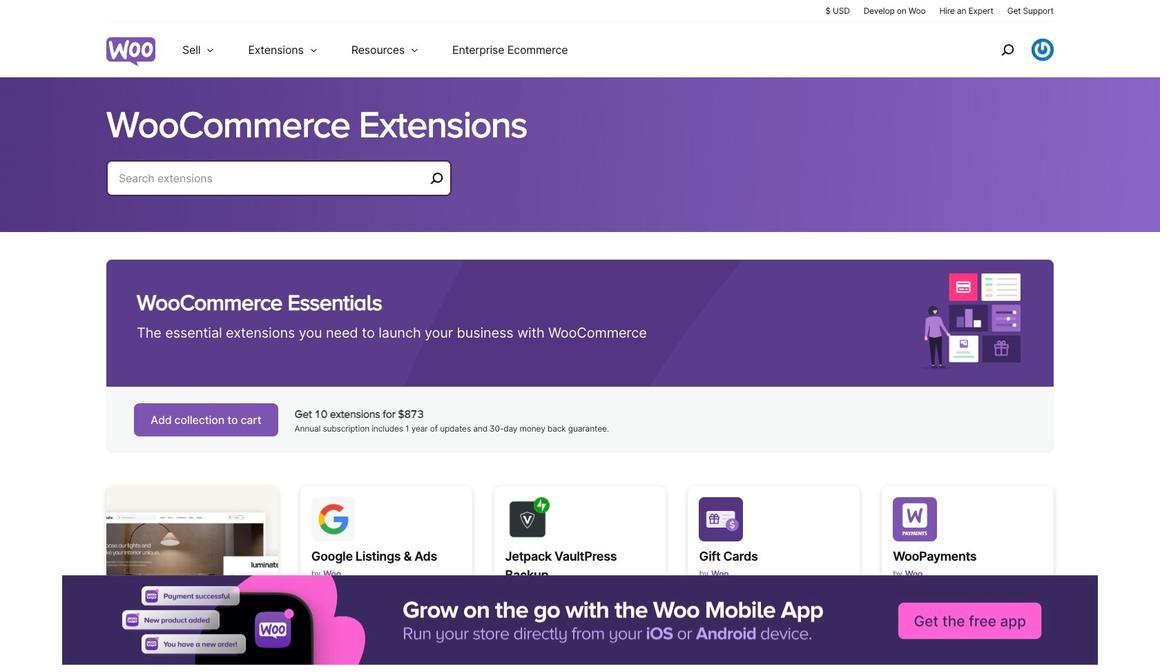 Task type: locate. For each thing, give the bounding box(es) containing it.
service navigation menu element
[[972, 27, 1054, 72]]

None search field
[[106, 160, 452, 213]]

search image
[[997, 39, 1019, 61]]

Search extensions search field
[[119, 169, 426, 188]]



Task type: describe. For each thing, give the bounding box(es) containing it.
open account menu image
[[1032, 39, 1054, 61]]



Task type: vqa. For each thing, say whether or not it's contained in the screenshot.
Search icon at the right of the page
yes



